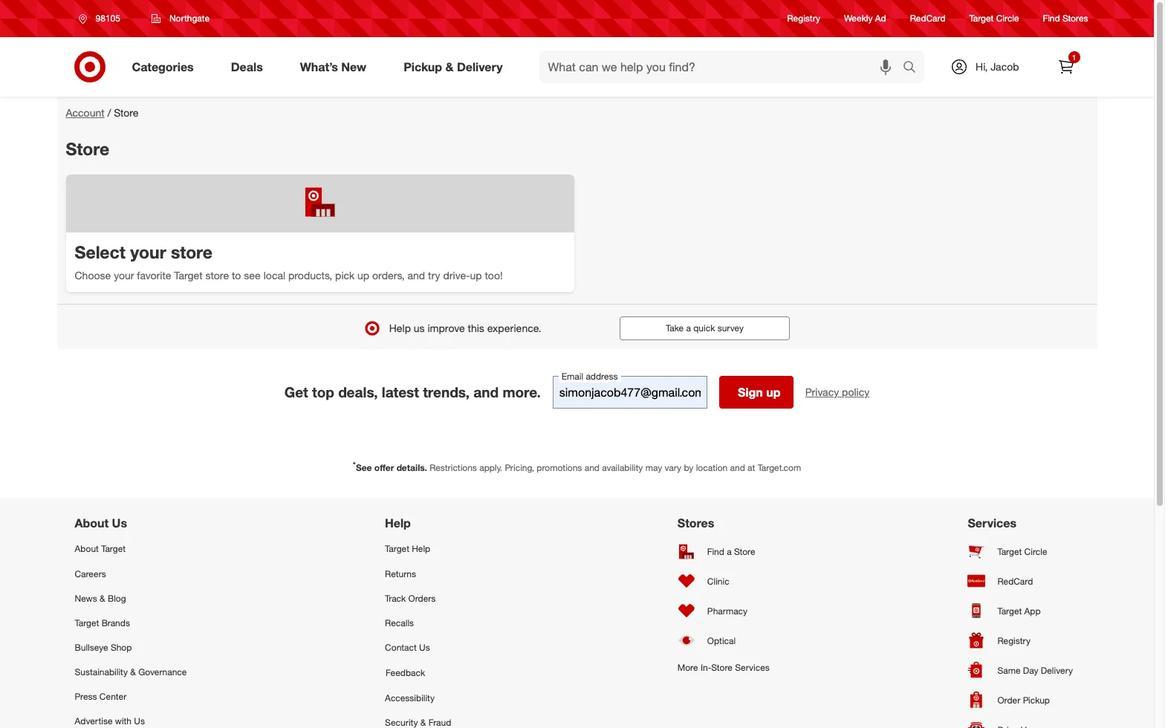 Task type: describe. For each thing, give the bounding box(es) containing it.
* see offer details. restrictions apply. pricing, promotions and availability may vary by location and at target.com
[[353, 460, 801, 474]]

choose
[[75, 269, 111, 282]]

accessibility link
[[385, 686, 480, 711]]

more
[[678, 663, 698, 674]]

order pickup link
[[968, 686, 1080, 715]]

press center link
[[75, 685, 187, 709]]

what's new link
[[287, 51, 385, 83]]

pickup & delivery link
[[391, 51, 521, 83]]

quick
[[694, 323, 715, 334]]

news & blog
[[75, 593, 126, 604]]

*
[[353, 460, 356, 469]]

redcard link for topmost target circle "link"
[[910, 12, 946, 25]]

clinic
[[708, 576, 730, 587]]

same
[[998, 665, 1021, 676]]

& for governance
[[130, 667, 136, 678]]

location
[[696, 463, 728, 474]]

order pickup
[[998, 695, 1050, 706]]

target app
[[998, 606, 1041, 617]]

jacob
[[991, 60, 1020, 73]]

sustainability & governance
[[75, 667, 187, 678]]

account link
[[66, 106, 105, 119]]

find stores
[[1043, 13, 1089, 24]]

help for help
[[385, 516, 411, 531]]

may
[[646, 463, 663, 474]]

target down about us
[[101, 544, 126, 555]]

recalls
[[385, 618, 414, 629]]

about target
[[75, 544, 126, 555]]

about us
[[75, 516, 127, 531]]

store for find a store
[[734, 546, 756, 557]]

target help
[[385, 544, 431, 555]]

feedback button
[[385, 660, 480, 686]]

1 horizontal spatial registry link
[[968, 626, 1080, 656]]

& for blog
[[100, 593, 105, 604]]

top
[[312, 384, 334, 401]]

trends,
[[423, 384, 470, 401]]

press center
[[75, 692, 127, 703]]

us for about us
[[112, 516, 127, 531]]

promotions
[[537, 463, 582, 474]]

privacy policy
[[806, 386, 870, 399]]

0 vertical spatial registry link
[[788, 12, 821, 25]]

sustainability & governance link
[[75, 660, 187, 685]]

deals,
[[338, 384, 378, 401]]

0 vertical spatial services
[[968, 516, 1017, 531]]

help for help us improve this experience.
[[389, 322, 411, 335]]

store for more in-store services
[[712, 663, 733, 674]]

pickup & delivery
[[404, 59, 503, 74]]

1 link
[[1050, 51, 1083, 83]]

select your store choose your favorite target store to see local products, pick up orders, and try drive-up too!
[[75, 241, 503, 282]]

app
[[1025, 606, 1041, 617]]

1 vertical spatial registry
[[998, 635, 1031, 647]]

/
[[108, 106, 111, 119]]

sustainability
[[75, 667, 128, 678]]

target up the hi,
[[970, 13, 994, 24]]

0 vertical spatial registry
[[788, 13, 821, 24]]

contact us
[[385, 642, 430, 653]]

find for find a store
[[708, 546, 725, 557]]

delivery for same day delivery
[[1041, 665, 1073, 676]]

deals
[[231, 59, 263, 74]]

store down account
[[66, 138, 109, 159]]

1 horizontal spatial circle
[[1025, 546, 1048, 557]]

see
[[356, 463, 372, 474]]

optical
[[708, 635, 736, 647]]

target down news
[[75, 618, 99, 629]]

vary
[[665, 463, 682, 474]]

blog
[[108, 593, 126, 604]]

0 vertical spatial stores
[[1063, 13, 1089, 24]]

governance
[[138, 667, 187, 678]]

pharmacy
[[708, 606, 748, 617]]

same day delivery link
[[968, 656, 1080, 686]]

target left app
[[998, 606, 1022, 617]]

redcard link for target app link
[[968, 567, 1080, 597]]

1 horizontal spatial up
[[470, 269, 482, 282]]

find a store link
[[678, 537, 770, 567]]

about target link
[[75, 537, 187, 562]]

press
[[75, 692, 97, 703]]

weekly ad
[[844, 13, 887, 24]]

offer
[[375, 463, 394, 474]]

ad
[[876, 13, 887, 24]]

optical link
[[678, 626, 770, 656]]

and left at
[[730, 463, 745, 474]]

& for delivery
[[446, 59, 454, 74]]

a for quick
[[686, 323, 691, 334]]

bullseye
[[75, 642, 108, 653]]

apply.
[[480, 463, 503, 474]]

advertise
[[75, 716, 113, 727]]

availability
[[602, 463, 643, 474]]

pricing,
[[505, 463, 534, 474]]

what's
[[300, 59, 338, 74]]

local
[[264, 269, 285, 282]]

find a store
[[708, 546, 756, 557]]

up inside button
[[767, 385, 781, 400]]

0 vertical spatial target circle link
[[970, 12, 1020, 25]]

target up returns
[[385, 544, 410, 555]]

northgate button
[[142, 5, 219, 32]]

more in-store services
[[678, 663, 770, 674]]

orders,
[[372, 269, 405, 282]]



Task type: locate. For each thing, give the bounding box(es) containing it.
northgate
[[169, 13, 210, 24]]

registry link down target app
[[968, 626, 1080, 656]]

target circle inside "link"
[[998, 546, 1048, 557]]

feedback
[[386, 668, 425, 679]]

find for find stores
[[1043, 13, 1061, 24]]

store right /
[[114, 106, 139, 119]]

us inside contact us link
[[419, 642, 430, 653]]

up left too!
[[470, 269, 482, 282]]

0 horizontal spatial find
[[708, 546, 725, 557]]

98105 button
[[69, 5, 136, 32]]

recalls link
[[385, 611, 480, 636]]

track orders link
[[385, 586, 480, 611]]

1 horizontal spatial pickup
[[1023, 695, 1050, 706]]

track
[[385, 593, 406, 604]]

2 vertical spatial &
[[130, 667, 136, 678]]

store
[[114, 106, 139, 119], [66, 138, 109, 159], [734, 546, 756, 557], [712, 663, 733, 674]]

2 horizontal spatial us
[[419, 642, 430, 653]]

0 horizontal spatial circle
[[997, 13, 1020, 24]]

1 vertical spatial find
[[708, 546, 725, 557]]

about for about us
[[75, 516, 109, 531]]

1 vertical spatial help
[[385, 516, 411, 531]]

stores up 1
[[1063, 13, 1089, 24]]

1 vertical spatial registry link
[[968, 626, 1080, 656]]

0 horizontal spatial stores
[[678, 516, 715, 531]]

target circle up "hi, jacob"
[[970, 13, 1020, 24]]

0 vertical spatial a
[[686, 323, 691, 334]]

target circle up target app link
[[998, 546, 1048, 557]]

1 horizontal spatial &
[[130, 667, 136, 678]]

latest
[[382, 384, 419, 401]]

1 vertical spatial circle
[[1025, 546, 1048, 557]]

brands
[[102, 618, 130, 629]]

0 vertical spatial redcard link
[[910, 12, 946, 25]]

1 vertical spatial target circle link
[[968, 537, 1080, 567]]

improve
[[428, 322, 465, 335]]

see
[[244, 269, 261, 282]]

1 vertical spatial delivery
[[1041, 665, 1073, 676]]

98105
[[96, 13, 120, 24]]

clinic link
[[678, 567, 770, 597]]

a inside 'button'
[[686, 323, 691, 334]]

2 horizontal spatial up
[[767, 385, 781, 400]]

sign up button
[[719, 376, 794, 409]]

2 horizontal spatial &
[[446, 59, 454, 74]]

1 vertical spatial stores
[[678, 516, 715, 531]]

1 vertical spatial redcard link
[[968, 567, 1080, 597]]

us right contact
[[419, 642, 430, 653]]

about
[[75, 516, 109, 531], [75, 544, 99, 555]]

1 vertical spatial pickup
[[1023, 695, 1050, 706]]

get
[[285, 384, 308, 401]]

select
[[75, 241, 126, 262]]

0 vertical spatial store
[[171, 241, 213, 262]]

store down the optical link
[[712, 663, 733, 674]]

day
[[1023, 665, 1039, 676]]

pickup right new
[[404, 59, 442, 74]]

redcard up target app
[[998, 576, 1033, 587]]

1 vertical spatial &
[[100, 593, 105, 604]]

circle up app
[[1025, 546, 1048, 557]]

hi,
[[976, 60, 988, 73]]

1 horizontal spatial find
[[1043, 13, 1061, 24]]

and left more.
[[474, 384, 499, 401]]

0 horizontal spatial redcard
[[910, 13, 946, 24]]

new
[[341, 59, 367, 74]]

this
[[468, 322, 485, 335]]

store
[[171, 241, 213, 262], [206, 269, 229, 282]]

0 vertical spatial find
[[1043, 13, 1061, 24]]

target
[[970, 13, 994, 24], [174, 269, 203, 282], [101, 544, 126, 555], [385, 544, 410, 555], [998, 546, 1022, 557], [998, 606, 1022, 617], [75, 618, 99, 629]]

experience.
[[487, 322, 542, 335]]

news & blog link
[[75, 586, 187, 611]]

registry link left the weekly
[[788, 12, 821, 25]]

store inside the more in-store services link
[[712, 663, 733, 674]]

target circle link up target app link
[[968, 537, 1080, 567]]

survey
[[718, 323, 744, 334]]

0 vertical spatial about
[[75, 516, 109, 531]]

circle
[[997, 13, 1020, 24], [1025, 546, 1048, 557]]

delivery for pickup & delivery
[[457, 59, 503, 74]]

advertise with us
[[75, 716, 145, 727]]

0 horizontal spatial registry link
[[788, 12, 821, 25]]

store left to
[[206, 269, 229, 282]]

about for about target
[[75, 544, 99, 555]]

1 horizontal spatial services
[[968, 516, 1017, 531]]

services
[[968, 516, 1017, 531], [735, 663, 770, 674]]

a right take
[[686, 323, 691, 334]]

and left availability
[[585, 463, 600, 474]]

find up clinic
[[708, 546, 725, 557]]

0 vertical spatial delivery
[[457, 59, 503, 74]]

us inside advertise with us link
[[134, 716, 145, 727]]

0 vertical spatial circle
[[997, 13, 1020, 24]]

target brands
[[75, 618, 130, 629]]

1 horizontal spatial registry
[[998, 635, 1031, 647]]

find up the "1" link
[[1043, 13, 1061, 24]]

0 horizontal spatial delivery
[[457, 59, 503, 74]]

1
[[1072, 53, 1077, 62]]

pickup
[[404, 59, 442, 74], [1023, 695, 1050, 706]]

2 vertical spatial us
[[134, 716, 145, 727]]

1 horizontal spatial us
[[134, 716, 145, 727]]

policy
[[842, 386, 870, 399]]

center
[[99, 692, 127, 703]]

and
[[408, 269, 425, 282], [474, 384, 499, 401], [585, 463, 600, 474], [730, 463, 745, 474]]

1 horizontal spatial stores
[[1063, 13, 1089, 24]]

up right sign
[[767, 385, 781, 400]]

contact
[[385, 642, 417, 653]]

0 horizontal spatial registry
[[788, 13, 821, 24]]

target right favorite
[[174, 269, 203, 282]]

and inside 'select your store choose your favorite target store to see local products, pick up orders, and try drive-up too!'
[[408, 269, 425, 282]]

1 vertical spatial services
[[735, 663, 770, 674]]

registry up same
[[998, 635, 1031, 647]]

more in-store services link
[[678, 656, 770, 681]]

about up careers
[[75, 544, 99, 555]]

0 horizontal spatial us
[[112, 516, 127, 531]]

returns link
[[385, 562, 480, 586]]

in-
[[701, 663, 712, 674]]

0 vertical spatial us
[[112, 516, 127, 531]]

take a quick survey button
[[620, 317, 790, 341]]

search button
[[897, 51, 932, 86]]

redcard link up target app
[[968, 567, 1080, 597]]

help up target help
[[385, 516, 411, 531]]

help up returns link
[[412, 544, 431, 555]]

weekly
[[844, 13, 873, 24]]

1 vertical spatial target circle
[[998, 546, 1048, 557]]

& inside news & blog link
[[100, 593, 105, 604]]

categories
[[132, 59, 194, 74]]

what's new
[[300, 59, 367, 74]]

to
[[232, 269, 241, 282]]

about up "about target"
[[75, 516, 109, 531]]

with
[[115, 716, 132, 727]]

shop
[[111, 642, 132, 653]]

target help link
[[385, 537, 480, 562]]

2 about from the top
[[75, 544, 99, 555]]

find
[[1043, 13, 1061, 24], [708, 546, 725, 557]]

us right with
[[134, 716, 145, 727]]

0 horizontal spatial pickup
[[404, 59, 442, 74]]

your up favorite
[[130, 241, 166, 262]]

& inside pickup & delivery link
[[446, 59, 454, 74]]

What can we help you find? suggestions appear below search field
[[539, 51, 907, 83]]

0 horizontal spatial up
[[358, 269, 370, 282]]

0 vertical spatial help
[[389, 322, 411, 335]]

at
[[748, 463, 755, 474]]

1 vertical spatial store
[[206, 269, 229, 282]]

store up favorite
[[171, 241, 213, 262]]

store inside "find a store" link
[[734, 546, 756, 557]]

0 vertical spatial &
[[446, 59, 454, 74]]

contact us link
[[385, 636, 480, 660]]

pickup right order
[[1023, 695, 1050, 706]]

privacy policy link
[[806, 385, 870, 400]]

target inside 'select your store choose your favorite target store to see local products, pick up orders, and try drive-up too!'
[[174, 269, 203, 282]]

order
[[998, 695, 1021, 706]]

store for account / store
[[114, 106, 139, 119]]

and left try
[[408, 269, 425, 282]]

1 vertical spatial a
[[727, 546, 732, 557]]

bullseye shop link
[[75, 636, 187, 660]]

1 horizontal spatial a
[[727, 546, 732, 557]]

us up about target link
[[112, 516, 127, 531]]

redcard link right ad
[[910, 12, 946, 25]]

help us improve this experience.
[[389, 322, 542, 335]]

bullseye shop
[[75, 642, 132, 653]]

registry left the weekly
[[788, 13, 821, 24]]

1 vertical spatial your
[[114, 269, 134, 282]]

0 horizontal spatial &
[[100, 593, 105, 604]]

0 vertical spatial your
[[130, 241, 166, 262]]

a
[[686, 323, 691, 334], [727, 546, 732, 557]]

same day delivery
[[998, 665, 1073, 676]]

0 horizontal spatial redcard link
[[910, 12, 946, 25]]

deals link
[[218, 51, 282, 83]]

stores
[[1063, 13, 1089, 24], [678, 516, 715, 531]]

0 horizontal spatial a
[[686, 323, 691, 334]]

us for contact us
[[419, 642, 430, 653]]

registry
[[788, 13, 821, 24], [998, 635, 1031, 647]]

pharmacy link
[[678, 597, 770, 626]]

1 horizontal spatial redcard
[[998, 576, 1033, 587]]

find stores link
[[1043, 12, 1089, 25]]

categories link
[[119, 51, 212, 83]]

1 horizontal spatial redcard link
[[968, 567, 1080, 597]]

target up target app
[[998, 546, 1022, 557]]

a for store
[[727, 546, 732, 557]]

1 vertical spatial us
[[419, 642, 430, 653]]

1 vertical spatial about
[[75, 544, 99, 555]]

target app link
[[968, 597, 1080, 626]]

search
[[897, 61, 932, 76]]

a up clinic link
[[727, 546, 732, 557]]

target circle link up "hi, jacob"
[[970, 12, 1020, 25]]

careers link
[[75, 562, 187, 586]]

0 horizontal spatial services
[[735, 663, 770, 674]]

1 about from the top
[[75, 516, 109, 531]]

0 vertical spatial pickup
[[404, 59, 442, 74]]

target circle link
[[970, 12, 1020, 25], [968, 537, 1080, 567]]

registry link
[[788, 12, 821, 25], [968, 626, 1080, 656]]

stores up "find a store" link
[[678, 516, 715, 531]]

& inside sustainability & governance link
[[130, 667, 136, 678]]

your
[[130, 241, 166, 262], [114, 269, 134, 282]]

up right pick
[[358, 269, 370, 282]]

1 horizontal spatial delivery
[[1041, 665, 1073, 676]]

0 vertical spatial target circle
[[970, 13, 1020, 24]]

target.com
[[758, 463, 801, 474]]

store up clinic link
[[734, 546, 756, 557]]

None text field
[[553, 376, 708, 409]]

restrictions
[[430, 463, 477, 474]]

1 vertical spatial redcard
[[998, 576, 1033, 587]]

your left favorite
[[114, 269, 134, 282]]

account / store
[[66, 106, 139, 119]]

returns
[[385, 568, 416, 580]]

circle up jacob
[[997, 13, 1020, 24]]

us
[[414, 322, 425, 335]]

2 vertical spatial help
[[412, 544, 431, 555]]

target brands link
[[75, 611, 187, 636]]

help left us
[[389, 322, 411, 335]]

0 vertical spatial redcard
[[910, 13, 946, 24]]

redcard right ad
[[910, 13, 946, 24]]



Task type: vqa. For each thing, say whether or not it's contained in the screenshot.
Bulk Pantry link
no



